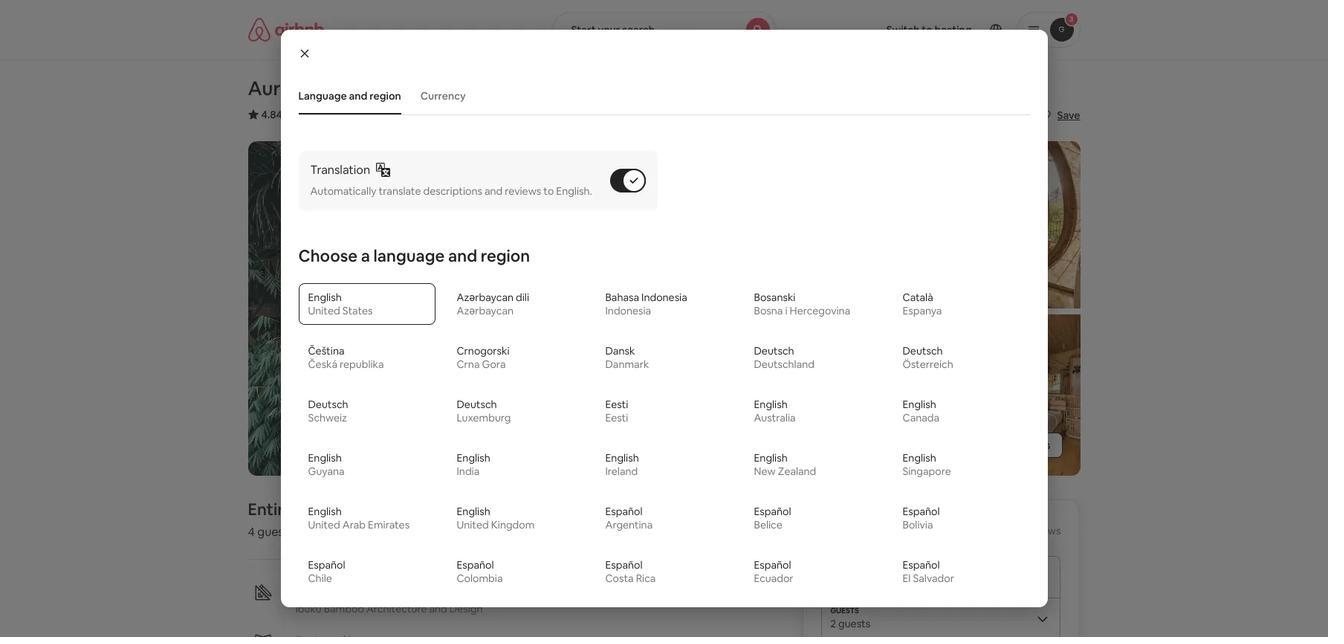 Task type: vqa. For each thing, say whether or not it's contained in the screenshot.
Response associated with Response rate
no



Task type: describe. For each thing, give the bounding box(es) containing it.
2 azərbaycan from the top
[[457, 304, 514, 318]]

ibuku bamboo architecture and design
[[295, 602, 483, 616]]

česká
[[308, 358, 338, 371]]

1 eesti from the top
[[605, 398, 628, 411]]

250 reviews button
[[290, 107, 348, 122]]

start your search
[[571, 23, 655, 36]]

bolivia
[[903, 518, 933, 532]]

united for english united states
[[308, 304, 340, 318]]

schweiz
[[308, 411, 347, 425]]

deutsch for schweiz
[[308, 398, 348, 411]]

espanya
[[903, 304, 942, 318]]

deutsch österreich
[[903, 344, 954, 371]]

emirates
[[368, 518, 410, 532]]

reviews inside language and region tab panel
[[505, 185, 541, 198]]

bahasa
[[605, 291, 639, 304]]

show all photos button
[[944, 433, 1063, 458]]

canada
[[903, 411, 940, 425]]

english new zealand
[[754, 451, 816, 478]]

2 bedrooms · 2 beds
[[302, 524, 412, 540]]

united for english united arab emirates
[[308, 518, 340, 532]]

indonesia inside "· abiansemal, bali, indonesia"
[[524, 108, 572, 121]]

region inside tab panel
[[481, 245, 530, 266]]

currency
[[421, 89, 466, 103]]

english australia
[[754, 398, 796, 425]]

1 vertical spatial bamboo
[[324, 602, 364, 616]]

abiansemal, bali, indonesia button
[[440, 106, 572, 123]]

english for guyana
[[308, 451, 342, 465]]

español argentina
[[605, 505, 653, 532]]

1/17/2024
[[951, 576, 997, 589]]

entire
[[248, 499, 293, 520]]

català
[[903, 291, 934, 304]]

and inside button
[[349, 89, 368, 103]]

house
[[295, 76, 353, 101]]

translate
[[379, 185, 421, 198]]

aura
[[248, 76, 291, 101]]

4 guests
[[248, 524, 294, 540]]

eco
[[406, 76, 439, 101]]

4.84 · 250 reviews
[[261, 108, 348, 121]]

guyana
[[308, 465, 345, 478]]

baths
[[430, 524, 461, 540]]

english guyana
[[308, 451, 345, 478]]

new
[[754, 465, 776, 478]]

language
[[298, 89, 347, 103]]

español for belice
[[754, 505, 791, 518]]

· abiansemal, bali, indonesia
[[431, 108, 572, 123]]

· right '4.84'
[[285, 108, 287, 121]]

bosna
[[754, 304, 783, 318]]

singapore
[[903, 465, 951, 478]]

· down currency
[[431, 108, 434, 123]]

4.84
[[261, 108, 283, 121]]

español for costa
[[605, 558, 643, 572]]

español for argentina
[[605, 505, 643, 518]]

deutsch luxemburg
[[457, 398, 511, 425]]

aura house 2bds eco bamboo house, pool, river view image 5 image
[[878, 315, 1081, 476]]

kingdom
[[491, 518, 535, 532]]

arab
[[343, 518, 366, 532]]

2 for 2 baths
[[420, 524, 427, 540]]

colombia
[[457, 572, 503, 585]]

show all photos
[[974, 439, 1051, 452]]

english canada
[[903, 398, 940, 425]]

crnogorski
[[457, 344, 510, 358]]

india
[[457, 465, 480, 478]]

2 baths
[[420, 524, 461, 540]]

deutsch schweiz
[[308, 398, 348, 425]]

luxemburg
[[457, 411, 511, 425]]

choose a language and currency element
[[290, 77, 1039, 637]]

costa
[[605, 572, 634, 585]]

region inside button
[[370, 89, 401, 103]]

crna
[[457, 358, 480, 371]]

english for ireland
[[605, 451, 639, 465]]

pool,
[[591, 76, 635, 101]]

english for singapore
[[903, 451, 936, 465]]

river
[[639, 76, 685, 101]]

azərbaycan dili azərbaycan
[[457, 291, 529, 318]]

superhost
[[376, 108, 425, 121]]

entire villa hosted by wayan
[[248, 499, 462, 520]]

translation
[[310, 162, 370, 178]]

english india
[[457, 451, 490, 478]]

share button
[[973, 103, 1031, 128]]

hercegovina
[[790, 304, 851, 318]]

and for automatically translate descriptions and reviews to english.
[[485, 185, 503, 198]]

bedrooms
[[311, 524, 368, 540]]

󰀃
[[363, 107, 369, 121]]

danmark
[[605, 358, 649, 371]]

español bolivia
[[903, 505, 940, 532]]

2 eesti from the top
[[605, 411, 628, 425]]

català espanya
[[903, 291, 942, 318]]

start
[[571, 23, 596, 36]]

search
[[622, 23, 655, 36]]

english for canada
[[903, 398, 936, 411]]

bahasa indonesia indonesia
[[605, 291, 687, 318]]

and for ibuku bamboo architecture and design
[[429, 602, 447, 616]]

aura house 2bds eco bamboo house, pool, river view
[[248, 76, 734, 101]]

united for english united kingdom
[[457, 518, 489, 532]]

· left the 󰀃
[[354, 108, 357, 123]]

español for chile
[[308, 558, 345, 572]]

tab list inside choose a language and currency element
[[291, 77, 1030, 114]]

choose a language and region
[[298, 245, 530, 266]]

choose
[[298, 245, 358, 266]]

ecuador
[[754, 572, 794, 585]]



Task type: locate. For each thing, give the bounding box(es) containing it.
eesti up english ireland
[[605, 411, 628, 425]]

español down argentina
[[605, 558, 643, 572]]

čeština česká republika
[[308, 344, 384, 371]]

2 horizontal spatial 2
[[420, 524, 427, 540]]

automatically
[[310, 185, 377, 198]]

tab list
[[291, 77, 1030, 114]]

argentina
[[605, 518, 653, 532]]

and
[[349, 89, 368, 103], [485, 185, 503, 198], [448, 245, 477, 266], [429, 602, 447, 616]]

eesti down the danmark
[[605, 398, 628, 411]]

3 2 from the left
[[420, 524, 427, 540]]

eesti eesti
[[605, 398, 628, 425]]

aura house 2bds eco bamboo house, pool, river view image 4 image
[[878, 141, 1081, 309]]

español el salvador
[[903, 558, 954, 585]]

rica
[[636, 572, 656, 585]]

english down österreich
[[903, 398, 936, 411]]

español inside español el salvador
[[903, 558, 940, 572]]

australia
[[754, 411, 796, 425]]

deutsch down bosna on the right top of the page
[[754, 344, 794, 358]]

1/17/2024 button
[[822, 556, 1061, 598]]

villa
[[297, 499, 326, 520]]

español for ecuador
[[754, 558, 791, 572]]

0 horizontal spatial reviews
[[311, 108, 348, 121]]

states
[[343, 304, 373, 318]]

español down ireland
[[605, 505, 643, 518]]

deutsch inside deutsch österreich
[[903, 344, 943, 358]]

english for united kingdom
[[457, 505, 490, 518]]

english down schweiz
[[308, 451, 342, 465]]

1 horizontal spatial 2
[[376, 524, 383, 540]]

republika
[[340, 358, 384, 371]]

tab list containing language and region
[[291, 77, 1030, 114]]

united inside english united kingdom
[[457, 518, 489, 532]]

english inside the english united states
[[308, 291, 342, 304]]

1 horizontal spatial 250
[[1005, 524, 1023, 538]]

indonesia down house,
[[524, 108, 572, 121]]

and up the 󰀃
[[349, 89, 368, 103]]

bosanski
[[754, 291, 796, 304]]

architecture
[[366, 602, 427, 616]]

profile element
[[794, 0, 1081, 59]]

español inside español ecuador
[[754, 558, 791, 572]]

español colombia
[[457, 558, 503, 585]]

beds
[[385, 524, 412, 540]]

currency button
[[413, 82, 473, 110]]

deutsch down česká
[[308, 398, 348, 411]]

indonesia
[[524, 108, 572, 121], [642, 291, 687, 304], [605, 304, 651, 318]]

español inside español argentina
[[605, 505, 643, 518]]

save
[[1057, 109, 1081, 122]]

1 2 from the left
[[302, 524, 309, 540]]

aura house 2bds eco bamboo house, pool, river view image 1 image
[[248, 141, 664, 476]]

2 down villa
[[302, 524, 309, 540]]

ibuku
[[295, 602, 322, 616]]

guests
[[257, 524, 294, 540]]

español for colombia
[[457, 558, 494, 572]]

by wayan
[[387, 499, 462, 520]]

1 azərbaycan from the top
[[457, 291, 514, 304]]

english down 'luxemburg'
[[457, 451, 490, 465]]

united inside the english united states
[[308, 304, 340, 318]]

english inside english australia
[[754, 398, 788, 411]]

and for choose a language and region
[[448, 245, 477, 266]]

zealand
[[778, 465, 816, 478]]

start your search button
[[553, 12, 776, 48]]

deutsch for luxemburg
[[457, 398, 497, 411]]

indonesia right bahasa
[[642, 291, 687, 304]]

english.
[[556, 185, 592, 198]]

0 vertical spatial 250
[[290, 108, 308, 121]]

deutsch for österreich
[[903, 344, 943, 358]]

4
[[248, 524, 255, 540]]

english united kingdom
[[457, 505, 535, 532]]

english for india
[[457, 451, 490, 465]]

español down new
[[754, 505, 791, 518]]

0 vertical spatial bamboo
[[444, 76, 520, 101]]

english down australia on the bottom right of the page
[[754, 451, 788, 465]]

bamboo
[[444, 76, 520, 101], [324, 602, 364, 616]]

aura house 2bds eco bamboo house, pool, river view image 3 image
[[670, 315, 872, 476]]

english for australia
[[754, 398, 788, 411]]

2 horizontal spatial reviews
[[1025, 524, 1061, 538]]

language and region tab panel
[[293, 133, 1036, 637]]

deutsch for deutschland
[[754, 344, 794, 358]]

español for bolivia
[[903, 505, 940, 518]]

view
[[689, 76, 734, 101]]

united left the states
[[308, 304, 340, 318]]

english for united states
[[308, 291, 342, 304]]

english inside english canada
[[903, 398, 936, 411]]

1 horizontal spatial bamboo
[[444, 76, 520, 101]]

to
[[544, 185, 554, 198]]

united left arab
[[308, 518, 340, 532]]

español down bedrooms
[[308, 558, 345, 572]]

language and region button
[[291, 82, 409, 110]]

save button
[[1034, 103, 1086, 128]]

your
[[598, 23, 620, 36]]

dansk danmark
[[605, 344, 649, 371]]

english down canada
[[903, 451, 936, 465]]

english inside english united kingdom
[[457, 505, 490, 518]]

share
[[997, 109, 1025, 122]]

english left the states
[[308, 291, 342, 304]]

0 vertical spatial region
[[370, 89, 401, 103]]

0 vertical spatial reviews
[[311, 108, 348, 121]]

reviews
[[311, 108, 348, 121], [505, 185, 541, 198], [1025, 524, 1061, 538]]

bamboo up abiansemal,
[[444, 76, 520, 101]]

español down 'singapore'
[[903, 505, 940, 518]]

0 horizontal spatial region
[[370, 89, 401, 103]]

english down deutschland
[[754, 398, 788, 411]]

0 horizontal spatial 250
[[290, 108, 308, 121]]

a
[[361, 245, 370, 266]]

english inside english singapore
[[903, 451, 936, 465]]

region
[[370, 89, 401, 103], [481, 245, 530, 266]]

1 vertical spatial region
[[481, 245, 530, 266]]

bosanski bosna i hercegovina
[[754, 291, 851, 318]]

english united states
[[308, 291, 373, 318]]

english singapore
[[903, 451, 951, 478]]

english inside english new zealand
[[754, 451, 788, 465]]

dili
[[516, 291, 529, 304]]

and right descriptions
[[485, 185, 503, 198]]

united inside english united arab emirates
[[308, 518, 340, 532]]

salvador
[[913, 572, 954, 585]]

Start your search search field
[[553, 12, 776, 48]]

eesti
[[605, 398, 628, 411], [605, 411, 628, 425]]

english inside the english guyana
[[308, 451, 342, 465]]

español inside español costa rica
[[605, 558, 643, 572]]

region up dili
[[481, 245, 530, 266]]

español down bolivia in the bottom right of the page
[[903, 558, 940, 572]]

español down belice
[[754, 558, 791, 572]]

region up superhost
[[370, 89, 401, 103]]

español up the design
[[457, 558, 494, 572]]

belice
[[754, 518, 783, 532]]

español ecuador
[[754, 558, 794, 585]]

all
[[1003, 439, 1014, 452]]

2bds
[[357, 76, 402, 101]]

descriptions
[[423, 185, 482, 198]]

0 horizontal spatial 2
[[302, 524, 309, 540]]

čeština
[[308, 344, 345, 358]]

photos
[[1016, 439, 1051, 452]]

indonesia up dansk
[[605, 304, 651, 318]]

english up the baths
[[457, 505, 490, 518]]

aura house 2bds eco bamboo house, pool, river view image 2 image
[[670, 141, 872, 309]]

united left the 'kingdom'
[[457, 518, 489, 532]]

0 horizontal spatial bamboo
[[324, 602, 364, 616]]

and right language
[[448, 245, 477, 266]]

1 horizontal spatial region
[[481, 245, 530, 266]]

show
[[974, 439, 1001, 452]]

deutsch down crna
[[457, 398, 497, 411]]

español inside español colombia
[[457, 558, 494, 572]]

crnogorski crna gora
[[457, 344, 510, 371]]

español for el
[[903, 558, 940, 572]]

2 vertical spatial reviews
[[1025, 524, 1061, 538]]

1 horizontal spatial reviews
[[505, 185, 541, 198]]

languages dialog
[[281, 30, 1048, 637]]

ireland
[[605, 465, 638, 478]]

english
[[308, 291, 342, 304], [754, 398, 788, 411], [903, 398, 936, 411], [308, 451, 342, 465], [457, 451, 490, 465], [605, 451, 639, 465], [754, 451, 788, 465], [903, 451, 936, 465], [308, 505, 342, 518], [457, 505, 490, 518]]

deutsch inside deutsch deutschland
[[754, 344, 794, 358]]

deutsch
[[754, 344, 794, 358], [903, 344, 943, 358], [308, 398, 348, 411], [457, 398, 497, 411]]

abiansemal,
[[440, 108, 500, 121]]

2 for 2 bedrooms · 2 beds
[[302, 524, 309, 540]]

2 2 from the left
[[376, 524, 383, 540]]

español costa rica
[[605, 558, 656, 585]]

english down the eesti eesti
[[605, 451, 639, 465]]

1 vertical spatial 250
[[1005, 524, 1023, 538]]

and left the design
[[429, 602, 447, 616]]

2 left the baths
[[420, 524, 427, 540]]

english up bedrooms
[[308, 505, 342, 518]]

deutsch down the espanya
[[903, 344, 943, 358]]

· right arab
[[371, 524, 373, 540]]

language and region
[[298, 89, 401, 103]]

english for united arab emirates
[[308, 505, 342, 518]]

2 left beds
[[376, 524, 383, 540]]

deutsch inside the deutsch luxemburg
[[457, 398, 497, 411]]

1 vertical spatial reviews
[[505, 185, 541, 198]]

english for new zealand
[[754, 451, 788, 465]]

english inside english united arab emirates
[[308, 505, 342, 518]]

english ireland
[[605, 451, 639, 478]]

bamboo right the ibuku
[[324, 602, 364, 616]]

house,
[[524, 76, 587, 101]]



